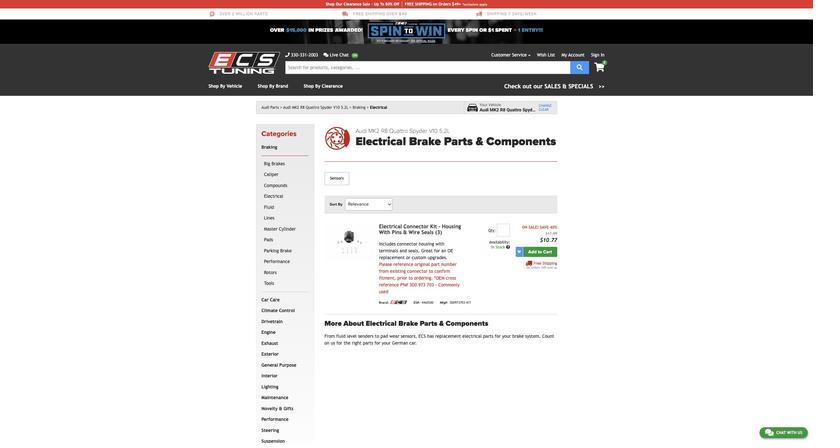 Task type: locate. For each thing, give the bounding box(es) containing it.
brand:
[[379, 301, 389, 305]]

1 vertical spatial free
[[534, 261, 542, 266]]

us
[[798, 430, 803, 435]]

electrical inside audi mk2 r8 quattro spyder v10 5.2l electrical brake parts & components
[[356, 135, 406, 149]]

audi inside audi mk2 r8 quattro spyder v10 5.2l electrical brake parts & components
[[356, 127, 367, 134]]

spyder inside audi mk2 r8 quattro spyder v10 5.2l electrical brake parts & components
[[410, 127, 428, 134]]

entry!!!
[[522, 27, 543, 33]]

braking for the topmost braking link
[[353, 105, 366, 110]]

0 vertical spatial shipping
[[487, 12, 507, 17]]

my
[[562, 52, 568, 57]]

0 horizontal spatial or
[[406, 255, 411, 260]]

add to wish list image
[[518, 250, 521, 253]]

change clear
[[539, 104, 552, 111]]

1 horizontal spatial braking link
[[353, 105, 369, 110]]

chat right live
[[340, 52, 349, 57]]

by
[[220, 83, 225, 89], [270, 83, 275, 89], [316, 83, 321, 89], [338, 202, 343, 207]]

5.2l inside audi mk2 r8 quattro spyder v10 5.2l electrical brake parts & components
[[440, 127, 450, 134]]

categories
[[262, 130, 297, 138]]

2 horizontal spatial on
[[527, 266, 531, 269]]

compounds link
[[263, 180, 308, 191]]

and inside free shipping on orders $49 and up
[[548, 266, 553, 269]]

wire
[[409, 229, 420, 235]]

by for vehicle
[[220, 83, 225, 89]]

shop for shop by clearance
[[304, 83, 314, 89]]

spent
[[496, 27, 512, 33]]

braking inside category navigation element
[[262, 145, 277, 150]]

- right 703
[[436, 282, 437, 287]]

connector down the original
[[407, 269, 428, 274]]

original
[[415, 262, 430, 267]]

parking brake link
[[263, 246, 308, 256]]

free shipping over $49
[[354, 12, 407, 17]]

in
[[601, 52, 605, 57], [492, 245, 495, 249]]

free for shipping
[[354, 12, 364, 17]]

v10 for audi mk2 r8 quattro spyder v10 5.2l electrical brake parts & components
[[429, 127, 438, 134]]

0 horizontal spatial shipping
[[487, 12, 507, 17]]

1 horizontal spatial and
[[548, 266, 553, 269]]

shop our clearance sale - up to 80% off
[[326, 2, 400, 6]]

vehicle down ecs tuning image
[[227, 83, 242, 89]]

0 horizontal spatial vehicle
[[227, 83, 242, 89]]

0 horizontal spatial on
[[325, 340, 330, 346]]

qty:
[[489, 228, 496, 233]]

clearance up audi mk2 r8 quattro spyder v10 5.2l link
[[322, 83, 343, 89]]

maintenance
[[262, 395, 289, 400]]

free
[[354, 12, 364, 17], [534, 261, 542, 266]]

0 horizontal spatial with
[[436, 241, 445, 246]]

0 horizontal spatial quattro
[[306, 105, 320, 110]]

Search text field
[[285, 61, 571, 74]]

1 vertical spatial brake
[[280, 248, 292, 253]]

engine link
[[260, 327, 308, 338]]

0 vertical spatial components
[[487, 135, 557, 149]]

0 vertical spatial over
[[220, 12, 231, 17]]

v10 for audi mk2 r8 quattro spyder v10 5.2l
[[334, 105, 340, 110]]

0 horizontal spatial over
[[220, 12, 231, 17]]

reference
[[394, 262, 414, 267], [379, 282, 399, 287]]

for left brake at bottom
[[495, 334, 501, 339]]

- right kit
[[439, 223, 441, 230]]

shipping down the cart
[[543, 261, 558, 266]]

exhaust
[[262, 341, 278, 346]]

1 horizontal spatial -
[[436, 282, 437, 287]]

free down add to cart
[[534, 261, 542, 266]]

(3)
[[436, 229, 442, 235]]

on right ping
[[433, 2, 438, 6]]

v10 inside audi mk2 r8 quattro spyder v10 5.2l electrical brake parts & components
[[429, 127, 438, 134]]

1 vertical spatial braking link
[[260, 142, 308, 153]]

live chat link
[[324, 52, 359, 58]]

0 horizontal spatial -
[[372, 2, 373, 6]]

car care
[[262, 297, 280, 302]]

free shipping over $49 link
[[343, 11, 407, 17]]

1 vertical spatial in
[[492, 245, 495, 249]]

parts right million
[[255, 12, 268, 17]]

performance link down gifts
[[260, 414, 308, 425]]

0 horizontal spatial and
[[400, 248, 407, 253]]

0 horizontal spatial replacement
[[379, 255, 405, 260]]

-
[[372, 2, 373, 6], [439, 223, 441, 230], [436, 282, 437, 287]]

climate control link
[[260, 305, 308, 316]]

and left up at bottom
[[548, 266, 553, 269]]

reference up existing
[[394, 262, 414, 267]]

1 vertical spatial clearance
[[322, 83, 343, 89]]

category navigation element
[[256, 124, 314, 443]]

rotors link
[[263, 267, 308, 278]]

clear link
[[539, 108, 552, 111]]

and inside includes connector housing with terminals and seals. great for an oe replacement or custom upgrades. please reference original part number from existing connector to confirm fitment, prior to ordering. *oem cross reference pn# 3d0 973 703 - commonly used
[[400, 248, 407, 253]]

1 vertical spatial or
[[406, 255, 411, 260]]

$15,000
[[286, 27, 307, 33]]

2 horizontal spatial v10
[[538, 107, 546, 112]]

1 vertical spatial over
[[270, 27, 284, 33]]

chat right comments icon on the right bottom of page
[[777, 430, 787, 435]]

braking for braking link to the left
[[262, 145, 277, 150]]

$49 right 'orders'
[[542, 266, 547, 269]]

2 vertical spatial parts
[[363, 340, 373, 346]]

1 vertical spatial parts
[[444, 135, 473, 149]]

electrical
[[463, 334, 482, 339]]

1 horizontal spatial 5.2l
[[440, 127, 450, 134]]

r8 inside the your vehicle audi mk2 r8 quattro spyder v10 5.2l
[[501, 107, 506, 112]]

your down pad
[[382, 340, 391, 346]]

live chat
[[330, 52, 349, 57]]

1 vertical spatial vehicle
[[489, 103, 502, 107]]

0 vertical spatial brake
[[409, 135, 441, 149]]

1 horizontal spatial braking
[[353, 105, 366, 110]]

performance inside braking subcategories element
[[264, 259, 290, 264]]

for left "an"
[[434, 248, 440, 253]]

with up "an"
[[436, 241, 445, 246]]

performance link down parking brake
[[263, 256, 308, 267]]

by down ecs tuning image
[[220, 83, 225, 89]]

over left $15,000
[[270, 27, 284, 33]]

sales
[[545, 83, 561, 90]]

spyder inside the your vehicle audi mk2 r8 quattro spyder v10 5.2l
[[523, 107, 537, 112]]

1 horizontal spatial $49
[[542, 266, 547, 269]]

master cylinder link
[[263, 224, 308, 235]]

330-331-2003 link
[[285, 52, 318, 58]]

in left stock
[[492, 245, 495, 249]]

0 horizontal spatial your
[[382, 340, 391, 346]]

control
[[279, 308, 295, 313]]

r8 for audi mk2 r8 quattro spyder v10 5.2l
[[301, 105, 305, 110]]

shipping inside shipping 7 days/week link
[[487, 12, 507, 17]]

to right add
[[538, 249, 542, 255]]

2 horizontal spatial 5.2l
[[547, 107, 556, 112]]

1 horizontal spatial or
[[480, 27, 487, 33]]

replacement inside includes connector housing with terminals and seals. great for an oe replacement or custom upgrades. please reference original part number from existing connector to confirm fitment, prior to ordering. *oem cross reference pn# 3d0 973 703 - commonly used
[[379, 255, 405, 260]]

0 vertical spatial clearance
[[344, 2, 362, 6]]

2 vertical spatial parts
[[420, 319, 438, 328]]

sort by
[[330, 202, 343, 207]]

0 vertical spatial replacement
[[379, 255, 405, 260]]

to up the "3d0"
[[409, 275, 413, 281]]

to left pad
[[375, 334, 379, 339]]

1 vertical spatial reference
[[379, 282, 399, 287]]

shopping cart image
[[595, 63, 605, 72]]

pad
[[381, 334, 388, 339]]

1 horizontal spatial mk2
[[369, 127, 380, 134]]

0 vertical spatial -
[[372, 2, 373, 6]]

0 vertical spatial parts
[[255, 12, 268, 17]]

performance down novelty & gifts
[[262, 417, 289, 422]]

account
[[569, 52, 585, 57]]

2 horizontal spatial parts
[[444, 135, 473, 149]]

1 horizontal spatial with
[[788, 430, 797, 435]]

used
[[379, 289, 389, 294]]

0 horizontal spatial v10
[[334, 105, 340, 110]]

mk2 for audi mk2 r8 quattro spyder v10 5.2l
[[292, 105, 299, 110]]

vehicle inside the your vehicle audi mk2 r8 quattro spyder v10 5.2l
[[489, 103, 502, 107]]

big brakes link
[[263, 158, 308, 169]]

with inside includes connector housing with terminals and seals. great for an oe replacement or custom upgrades. please reference original part number from existing connector to confirm fitment, prior to ordering. *oem cross reference pn# 3d0 973 703 - commonly used
[[436, 241, 445, 246]]

free down shop our clearance sale - up to 80% off
[[354, 12, 364, 17]]

2 horizontal spatial -
[[439, 223, 441, 230]]

0 horizontal spatial clearance
[[322, 83, 343, 89]]

senders
[[358, 334, 374, 339]]

parts down senders
[[363, 340, 373, 346]]

0 vertical spatial vehicle
[[227, 83, 242, 89]]

2 horizontal spatial spyder
[[523, 107, 537, 112]]

1 horizontal spatial r8
[[381, 127, 388, 134]]

general purpose link
[[260, 360, 308, 371]]

performance down parking brake
[[264, 259, 290, 264]]

1 vertical spatial and
[[548, 266, 553, 269]]

connector up seals.
[[397, 241, 418, 246]]

steering link
[[260, 425, 308, 436]]

on left us
[[325, 340, 330, 346]]

by left brand
[[270, 83, 275, 89]]

kit
[[467, 301, 471, 305]]

1 horizontal spatial shipping
[[543, 261, 558, 266]]

0 vertical spatial braking
[[353, 105, 366, 110]]

replacement right has
[[436, 334, 461, 339]]

0 horizontal spatial r8
[[301, 105, 305, 110]]

or down seals.
[[406, 255, 411, 260]]

on inside free shipping on orders $49 and up
[[527, 266, 531, 269]]

0 horizontal spatial $49
[[399, 12, 407, 17]]

for inside includes connector housing with terminals and seals. great for an oe replacement or custom upgrades. please reference original part number from existing connector to confirm fitment, prior to ordering. *oem cross reference pn# 3d0 973 703 - commonly used
[[434, 248, 440, 253]]

1 vertical spatial parts
[[484, 334, 494, 339]]

0 vertical spatial chat
[[340, 52, 349, 57]]

and for $49
[[548, 266, 553, 269]]

quattro for audi mk2 r8 quattro spyder v10 5.2l
[[306, 105, 320, 110]]

orders
[[439, 2, 451, 6]]

0 vertical spatial free
[[354, 12, 364, 17]]

million
[[236, 12, 253, 17]]

shop
[[326, 2, 335, 6], [209, 83, 219, 89], [258, 83, 268, 89], [304, 83, 314, 89]]

2 horizontal spatial r8
[[501, 107, 506, 112]]

replacement down terminals
[[379, 255, 405, 260]]

$49 right over
[[399, 12, 407, 17]]

fitment,
[[379, 275, 396, 281]]

and left seals.
[[400, 248, 407, 253]]

331-
[[300, 52, 309, 57]]

1 vertical spatial connector
[[407, 269, 428, 274]]

2 horizontal spatial quattro
[[507, 107, 522, 112]]

general
[[262, 362, 278, 368]]

audi
[[262, 105, 269, 110], [284, 105, 291, 110], [480, 107, 489, 112], [356, 127, 367, 134]]

free inside free shipping on orders $49 and up
[[534, 261, 542, 266]]

1 vertical spatial braking
[[262, 145, 277, 150]]

over left 2
[[220, 12, 231, 17]]

housing
[[442, 223, 461, 230]]

shop by vehicle link
[[209, 83, 242, 89]]

number
[[442, 262, 457, 267]]

1 horizontal spatial your
[[503, 334, 511, 339]]

1 vertical spatial -
[[439, 223, 441, 230]]

reference down fitment,
[[379, 282, 399, 287]]

shipping left 7
[[487, 12, 507, 17]]

components
[[487, 135, 557, 149], [446, 319, 489, 328]]

compounds
[[264, 183, 288, 188]]

0 horizontal spatial spyder
[[321, 105, 332, 110]]

spyder for audi mk2 r8 quattro spyder v10 5.2l
[[321, 105, 332, 110]]

quattro inside audi mk2 r8 quattro spyder v10 5.2l electrical brake parts & components
[[390, 127, 408, 134]]

your left brake at bottom
[[503, 334, 511, 339]]

connector
[[404, 223, 429, 230]]

fluid
[[336, 334, 346, 339]]

live
[[330, 52, 338, 57]]

- left the up
[[372, 2, 373, 6]]

commonly
[[439, 282, 460, 287]]

1 horizontal spatial free
[[534, 261, 542, 266]]

system.
[[526, 334, 541, 339]]

vehicle right your
[[489, 103, 502, 107]]

1 horizontal spatial quattro
[[390, 127, 408, 134]]

an
[[442, 248, 447, 253]]

r8 inside audi mk2 r8 quattro spyder v10 5.2l electrical brake parts & components
[[381, 127, 388, 134]]

1 horizontal spatial spyder
[[410, 127, 428, 134]]

connector
[[397, 241, 418, 246], [407, 269, 428, 274]]

1 horizontal spatial replacement
[[436, 334, 461, 339]]

0 horizontal spatial parts
[[271, 105, 279, 110]]

0 vertical spatial with
[[436, 241, 445, 246]]

1 vertical spatial shipping
[[543, 261, 558, 266]]

drivetrain
[[262, 319, 283, 324]]

0 vertical spatial parts
[[271, 105, 279, 110]]

0 vertical spatial your
[[503, 334, 511, 339]]

with left us
[[788, 430, 797, 435]]

on left 'orders'
[[527, 266, 531, 269]]

5.2l inside the your vehicle audi mk2 r8 quattro spyder v10 5.2l
[[547, 107, 556, 112]]

chat
[[340, 52, 349, 57], [777, 430, 787, 435]]

None number field
[[497, 224, 510, 237]]

by for brand
[[270, 83, 275, 89]]

from fluid level senders to pad wear sensors, ecs has replacement electrical parts for your brake system. count on us for the right parts for your german car.
[[325, 334, 555, 346]]

mk2 inside the your vehicle audi mk2 r8 quattro spyder v10 5.2l
[[490, 107, 499, 112]]

2 vertical spatial brake
[[399, 319, 418, 328]]

0 horizontal spatial 5.2l
[[341, 105, 349, 110]]

part
[[432, 262, 440, 267]]

1 vertical spatial $49
[[542, 266, 547, 269]]

the
[[344, 340, 351, 346]]

2 vertical spatial -
[[436, 282, 437, 287]]

great
[[422, 248, 433, 253]]

or left $1
[[480, 27, 487, 33]]

ecs - corporate logo image
[[391, 300, 407, 304]]

electrical inside electrical connector kit - housing with pins & wire seals (3)
[[379, 223, 402, 230]]

1 horizontal spatial chat
[[777, 430, 787, 435]]

shop for shop by vehicle
[[209, 83, 219, 89]]

apply
[[480, 2, 488, 6]]

exterior
[[262, 352, 279, 357]]

sign in
[[592, 52, 605, 57]]

by up audi mk2 r8 quattro spyder v10 5.2l link
[[316, 83, 321, 89]]

1 horizontal spatial in
[[601, 52, 605, 57]]

1 horizontal spatial over
[[270, 27, 284, 33]]

mk2 inside audi mk2 r8 quattro spyder v10 5.2l electrical brake parts & components
[[369, 127, 380, 134]]

on inside from fluid level senders to pad wear sensors, ecs has replacement electrical parts for your brake system. count on us for the right parts for your german car.
[[325, 340, 330, 346]]

comments image
[[324, 53, 329, 57]]

0 horizontal spatial in
[[492, 245, 495, 249]]

1 horizontal spatial v10
[[429, 127, 438, 134]]

3d0973703-
[[450, 301, 467, 305]]

1 horizontal spatial vehicle
[[489, 103, 502, 107]]

electrical connector kit - housing with pins & wire seals (3)
[[379, 223, 461, 235]]

0 vertical spatial performance link
[[263, 256, 308, 267]]

& inside audi mk2 r8 quattro spyder v10 5.2l electrical brake parts & components
[[476, 135, 484, 149]]

0 horizontal spatial mk2
[[292, 105, 299, 110]]

parts right electrical
[[484, 334, 494, 339]]

sort
[[330, 202, 337, 207]]

for right us
[[337, 340, 343, 346]]

703
[[427, 282, 434, 287]]

2 vertical spatial on
[[325, 340, 330, 346]]

in right sign
[[601, 52, 605, 57]]

for
[[434, 248, 440, 253], [495, 334, 501, 339], [337, 340, 343, 346], [375, 340, 381, 346]]

clearance right 'our'
[[344, 2, 362, 6]]

2 horizontal spatial mk2
[[490, 107, 499, 112]]



Task type: vqa. For each thing, say whether or not it's contained in the screenshot.
password field
no



Task type: describe. For each thing, give the bounding box(es) containing it.
add to cart
[[529, 249, 552, 255]]

every
[[448, 27, 465, 33]]

over for over $15,000 in prizes
[[270, 27, 284, 33]]

fluid
[[264, 205, 274, 210]]

clearance for our
[[344, 2, 362, 6]]

r8 for audi mk2 r8 quattro spyder v10 5.2l electrical brake parts & components
[[381, 127, 388, 134]]

ship
[[415, 2, 423, 6]]

right
[[352, 340, 362, 346]]

quattro for audi mk2 r8 quattro spyder v10 5.2l electrical brake parts & components
[[390, 127, 408, 134]]

4460500
[[422, 301, 434, 305]]

seals.
[[409, 248, 420, 253]]

ordering.
[[414, 275, 433, 281]]

sensors,
[[401, 334, 417, 339]]

v10 inside the your vehicle audi mk2 r8 quattro spyder v10 5.2l
[[538, 107, 546, 112]]

spyder for audi mk2 r8 quattro spyder v10 5.2l electrical brake parts & components
[[410, 127, 428, 134]]

lighting link
[[260, 382, 308, 393]]

parking brake
[[264, 248, 292, 253]]

big brakes
[[264, 161, 285, 166]]

*exclusions
[[463, 2, 479, 6]]

your
[[480, 103, 488, 107]]

1 vertical spatial your
[[382, 340, 391, 346]]

- inside electrical connector kit - housing with pins & wire seals (3)
[[439, 223, 441, 230]]

1 vertical spatial performance
[[262, 417, 289, 422]]

interior
[[262, 373, 278, 379]]

or inside includes connector housing with terminals and seals. great for an oe replacement or custom upgrades. please reference original part number from existing connector to confirm fitment, prior to ordering. *oem cross reference pn# 3d0 973 703 - commonly used
[[406, 255, 411, 260]]

0 link
[[590, 60, 608, 72]]

3d0
[[410, 282, 417, 287]]

0 vertical spatial braking link
[[353, 105, 369, 110]]

replacement inside from fluid level senders to pad wear sensors, ecs has replacement electrical parts for your brake system. count on us for the right parts for your german car.
[[436, 334, 461, 339]]

kit
[[431, 223, 437, 230]]

service
[[513, 52, 527, 57]]

electrical inside braking subcategories element
[[264, 194, 284, 199]]

over $15,000 in prizes
[[270, 27, 333, 33]]

parts inside audi mk2 r8 quattro spyder v10 5.2l electrical brake parts & components
[[444, 135, 473, 149]]

change link
[[539, 104, 552, 108]]

es#:
[[414, 301, 421, 305]]

audi for audi mk2 r8 quattro spyder v10 5.2l
[[284, 105, 291, 110]]

wish
[[537, 52, 547, 57]]

to inside button
[[538, 249, 542, 255]]

0 horizontal spatial braking link
[[260, 142, 308, 153]]

1 vertical spatial performance link
[[260, 414, 308, 425]]

clearance for by
[[322, 83, 343, 89]]

*oem
[[435, 275, 445, 281]]

1 vertical spatial components
[[446, 319, 489, 328]]

0
[[604, 61, 606, 64]]

es#4460500 - 3d0973703-kit - electrical connector kit - housing with pins & wire seals (3) - includes connector housing with terminals and seals. great for an oe replacement or custom upgrades. - ecs - audi volkswagen image
[[325, 224, 374, 261]]

brake inside audi mk2 r8 quattro spyder v10 5.2l electrical brake parts & components
[[409, 135, 441, 149]]

pads
[[264, 237, 273, 242]]

shop by brand
[[258, 83, 288, 89]]

sign in link
[[592, 52, 605, 57]]

specials
[[569, 83, 594, 90]]

by for clearance
[[316, 83, 321, 89]]

shop by vehicle
[[209, 83, 242, 89]]

shop for shop by brand
[[258, 83, 268, 89]]

german
[[392, 340, 408, 346]]

level
[[347, 334, 357, 339]]

braking subcategories element
[[262, 156, 309, 292]]

0 vertical spatial connector
[[397, 241, 418, 246]]

2003
[[309, 52, 318, 57]]

audi parts link
[[262, 105, 282, 110]]

see official rules link
[[411, 39, 436, 43]]

tools
[[264, 281, 274, 286]]

with
[[379, 229, 391, 235]]

shipping inside free shipping on orders $49 and up
[[543, 261, 558, 266]]

over
[[387, 12, 398, 17]]

5.2l for audi mk2 r8 quattro spyder v10 5.2l
[[341, 105, 349, 110]]

to inside from fluid level senders to pad wear sensors, ecs has replacement electrical parts for your brake system. count on us for the right parts for your german car.
[[375, 334, 379, 339]]

mk2 for audi mk2 r8 quattro spyder v10 5.2l electrical brake parts & components
[[369, 127, 380, 134]]

search image
[[577, 64, 583, 70]]

about
[[344, 319, 364, 328]]

audi for audi parts
[[262, 105, 269, 110]]

steering
[[262, 428, 279, 433]]

in stock
[[492, 245, 507, 249]]

more
[[325, 319, 342, 328]]

mfg#: 3d0973703-kit
[[440, 301, 471, 305]]

2
[[232, 12, 235, 17]]

quattro inside the your vehicle audi mk2 r8 quattro spyder v10 5.2l
[[507, 107, 522, 112]]

novelty & gifts
[[262, 406, 294, 411]]

rules
[[428, 40, 436, 43]]

stock
[[496, 245, 505, 249]]

housing
[[419, 241, 434, 246]]

sale!
[[529, 225, 539, 230]]

oe
[[448, 248, 453, 253]]

- inside includes connector housing with terminals and seals. great for an oe replacement or custom upgrades. please reference original part number from existing connector to confirm fitment, prior to ordering. *oem cross reference pn# 3d0 973 703 - commonly used
[[436, 282, 437, 287]]

0 horizontal spatial parts
[[255, 12, 268, 17]]

0 vertical spatial $49
[[399, 12, 407, 17]]

climate
[[262, 308, 278, 313]]

by right sort
[[338, 202, 343, 207]]

0 vertical spatial or
[[480, 27, 487, 33]]

$49 inside free shipping on orders $49 and up
[[542, 266, 547, 269]]

and for terminals
[[400, 248, 407, 253]]

days/week
[[512, 12, 537, 17]]

us
[[331, 340, 335, 346]]

audi mk2 r8 quattro spyder v10 5.2l
[[284, 105, 349, 110]]

shop for shop our clearance sale - up to 80% off
[[326, 2, 335, 6]]

comments image
[[766, 428, 774, 436]]

40%
[[550, 225, 558, 230]]

prior
[[398, 275, 408, 281]]

for right right
[[375, 340, 381, 346]]

5.2l for audi mk2 r8 quattro spyder v10 5.2l electrical brake parts & components
[[440, 127, 450, 134]]

shop by brand link
[[258, 83, 288, 89]]

shop our clearance sale - up to 80% off link
[[326, 1, 403, 7]]

wish list
[[537, 52, 556, 57]]

includes connector housing with terminals and seals. great for an oe replacement or custom upgrades. please reference original part number from existing connector to confirm fitment, prior to ordering. *oem cross reference pn# 3d0 973 703 - commonly used
[[379, 241, 460, 294]]

audi parts
[[262, 105, 279, 110]]

maintenance link
[[260, 393, 308, 403]]

my account
[[562, 52, 585, 57]]

sales & specials
[[545, 83, 594, 90]]

novelty
[[262, 406, 278, 411]]

ecs tuning 'spin to win' contest logo image
[[368, 22, 446, 38]]

wear
[[390, 334, 400, 339]]

lines link
[[263, 213, 308, 224]]

audi for audi mk2 r8 quattro spyder v10 5.2l electrical brake parts & components
[[356, 127, 367, 134]]

1 vertical spatial with
[[788, 430, 797, 435]]

& inside category navigation element
[[279, 406, 282, 411]]

sales & specials link
[[505, 82, 605, 91]]

to down part
[[429, 269, 434, 274]]

brake inside braking subcategories element
[[280, 248, 292, 253]]

ecs tuning image
[[209, 52, 280, 74]]

lines
[[264, 215, 275, 221]]

your vehicle audi mk2 r8 quattro spyder v10 5.2l
[[480, 103, 556, 112]]

.
[[436, 40, 436, 43]]

free shipping on orders $49 and up
[[527, 261, 558, 269]]

2 horizontal spatial parts
[[484, 334, 494, 339]]

components inside audi mk2 r8 quattro spyder v10 5.2l electrical brake parts & components
[[487, 135, 557, 149]]

novelty & gifts link
[[260, 403, 308, 414]]

audi inside the your vehicle audi mk2 r8 quattro spyder v10 5.2l
[[480, 107, 489, 112]]

free ship ping on orders $49+ *exclusions apply
[[405, 2, 488, 6]]

purchase
[[382, 40, 395, 43]]

0 vertical spatial on
[[433, 2, 438, 6]]

phone image
[[285, 53, 290, 57]]

1 horizontal spatial parts
[[420, 319, 438, 328]]

confirm
[[435, 269, 451, 274]]

free for shipping
[[534, 261, 542, 266]]

sign
[[592, 52, 600, 57]]

0 horizontal spatial chat
[[340, 52, 349, 57]]

change
[[539, 104, 552, 108]]

free
[[405, 2, 414, 6]]

on
[[522, 225, 528, 230]]

0 vertical spatial reference
[[394, 262, 414, 267]]

question circle image
[[507, 245, 510, 249]]

availability:
[[490, 240, 510, 245]]

rotors
[[264, 270, 277, 275]]

over for over 2 million parts
[[220, 12, 231, 17]]

& inside electrical connector kit - housing with pins & wire seals (3)
[[404, 229, 407, 235]]

1 vertical spatial chat
[[777, 430, 787, 435]]

caliper link
[[263, 169, 308, 180]]

$1
[[489, 27, 494, 33]]

7
[[509, 12, 511, 17]]



